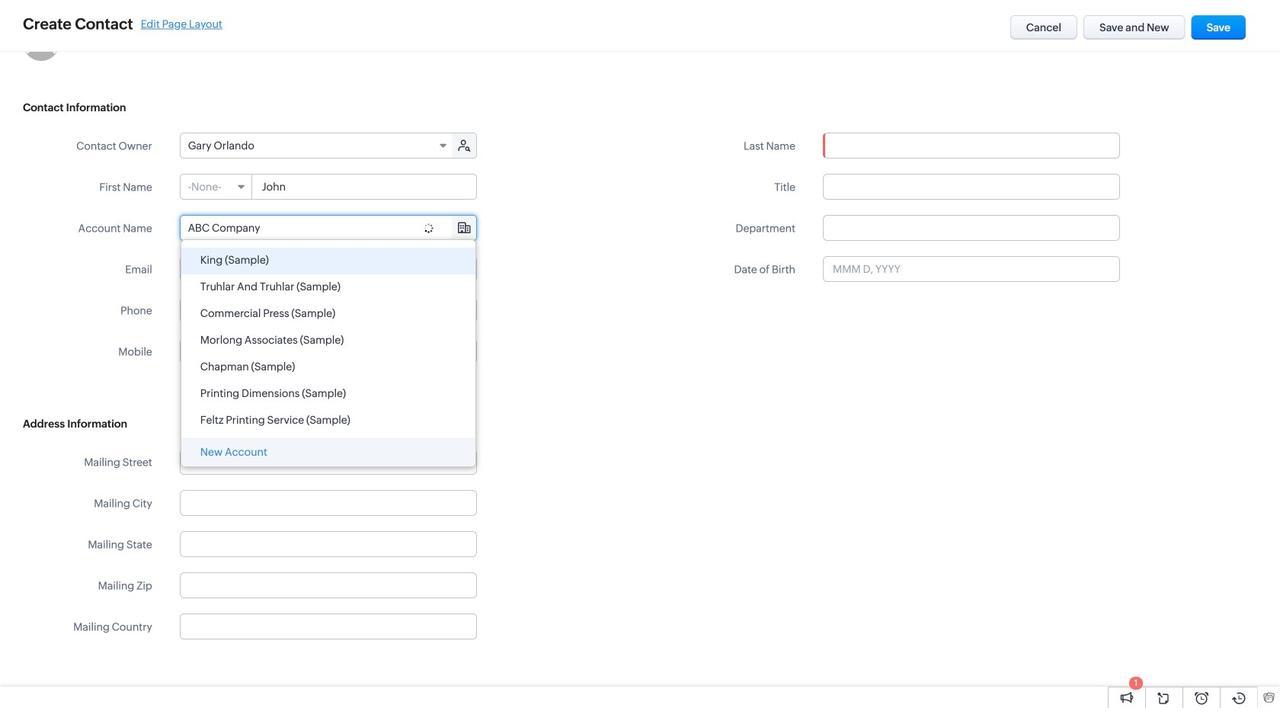 Task type: vqa. For each thing, say whether or not it's contained in the screenshot.
list box on the left of page
yes



Task type: locate. For each thing, give the bounding box(es) containing it.
spin image
[[419, 219, 438, 238]]

None text field
[[253, 175, 476, 199], [823, 215, 1120, 241], [180, 256, 477, 282], [180, 297, 477, 323], [180, 338, 477, 364], [180, 449, 477, 475], [180, 531, 477, 557], [180, 614, 476, 639], [253, 175, 476, 199], [823, 215, 1120, 241], [180, 256, 477, 282], [180, 297, 477, 323], [180, 338, 477, 364], [180, 449, 477, 475], [180, 531, 477, 557], [180, 614, 476, 639]]

MMM D, YYYY text field
[[823, 256, 1120, 282]]

list box
[[181, 244, 475, 434]]

None text field
[[823, 133, 1120, 159], [823, 174, 1120, 200], [180, 216, 476, 240], [180, 490, 477, 516], [180, 572, 477, 598], [823, 133, 1120, 159], [823, 174, 1120, 200], [180, 216, 476, 240], [180, 490, 477, 516], [180, 572, 477, 598]]

None field
[[180, 133, 453, 158], [180, 175, 252, 199], [180, 216, 476, 240], [180, 614, 476, 639], [180, 133, 453, 158], [180, 175, 252, 199], [180, 216, 476, 240], [180, 614, 476, 639]]



